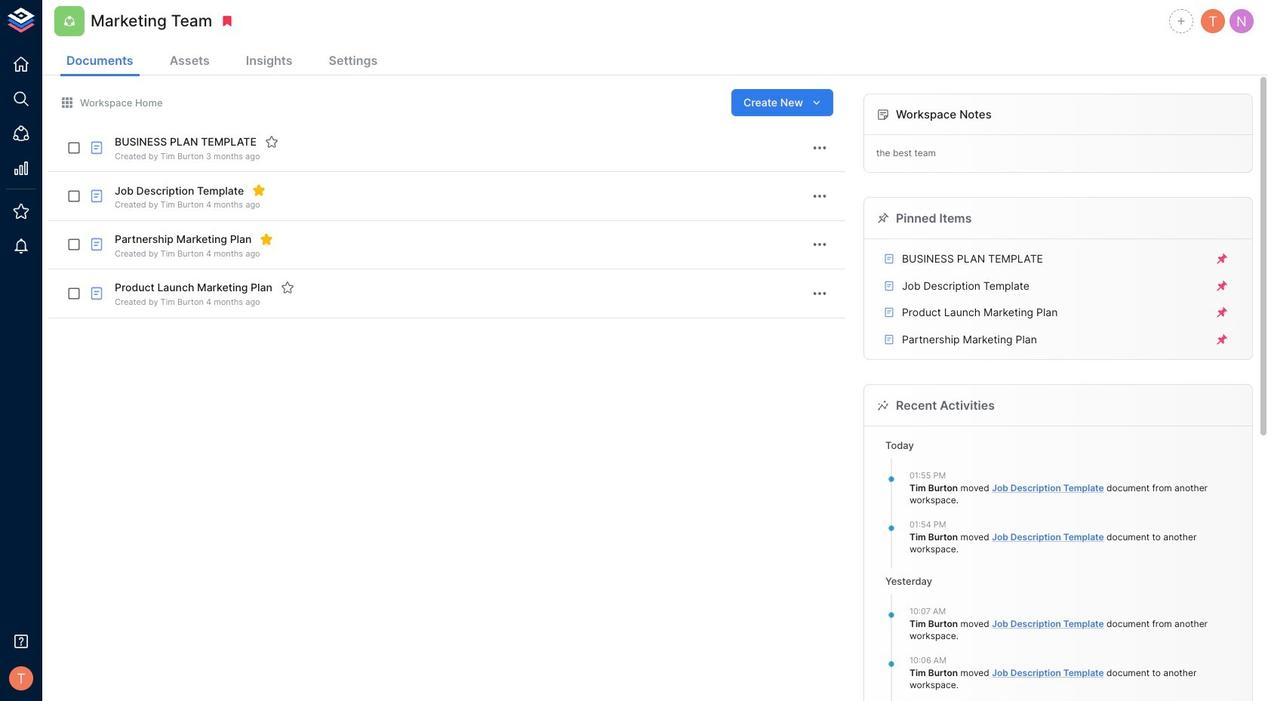 Task type: vqa. For each thing, say whether or not it's contained in the screenshot.
'All Types' on the left
no



Task type: describe. For each thing, give the bounding box(es) containing it.
remove favorite image
[[252, 184, 266, 197]]

favorite image
[[281, 281, 294, 295]]

1 unpin image from the top
[[1216, 252, 1230, 266]]



Task type: locate. For each thing, give the bounding box(es) containing it.
remove favorite image
[[260, 232, 274, 246]]

unpin image
[[1216, 252, 1230, 266], [1216, 279, 1230, 293], [1216, 333, 1230, 347]]

2 unpin image from the top
[[1216, 279, 1230, 293]]

1 vertical spatial unpin image
[[1216, 279, 1230, 293]]

3 unpin image from the top
[[1216, 333, 1230, 347]]

remove bookmark image
[[221, 14, 234, 28]]

2 vertical spatial unpin image
[[1216, 333, 1230, 347]]

unpin image
[[1216, 306, 1230, 320]]

favorite image
[[265, 135, 279, 149]]

0 vertical spatial unpin image
[[1216, 252, 1230, 266]]



